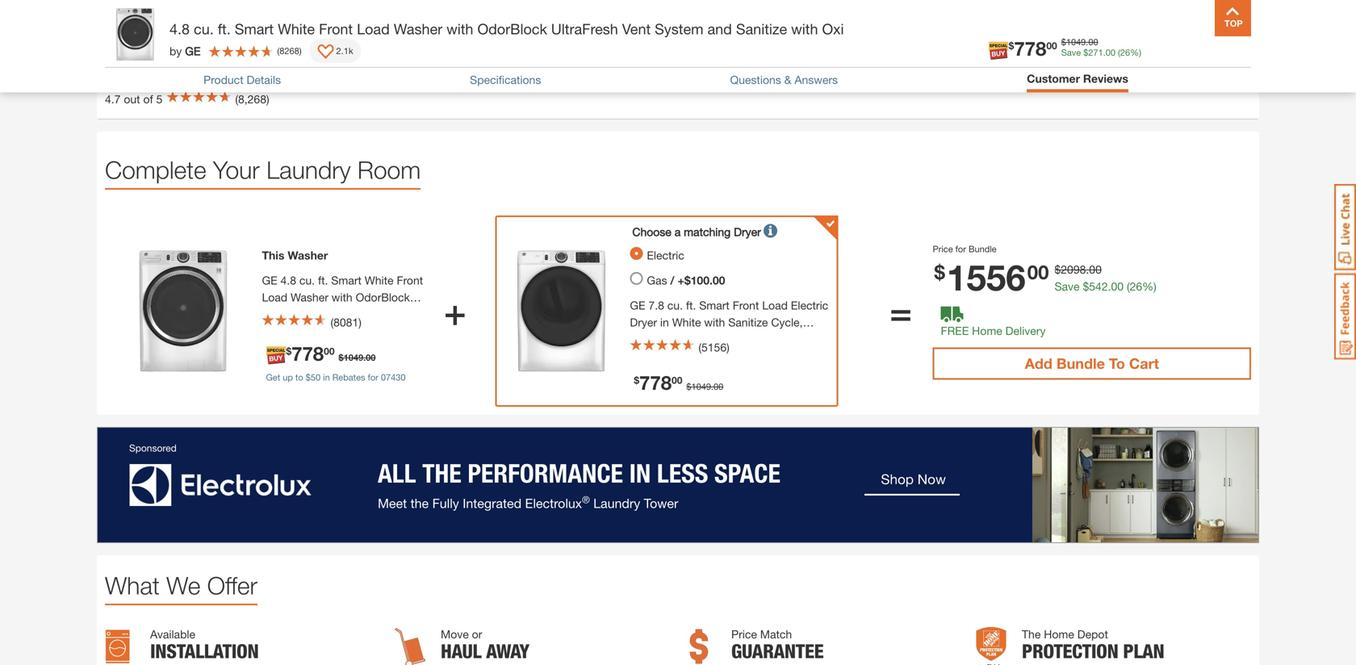 Task type: describe. For each thing, give the bounding box(es) containing it.
save inside the $ 1049 . 00 save $ 271 . 00 ( 26 %)
[[1061, 47, 1081, 58]]

cu. inside the '4.8 cu. ft. smart white front load washer with odorblock ultrafresh vent system and sanitize with oxi'
[[299, 273, 315, 287]]

+$100.00
[[678, 273, 725, 287]]

4.7
[[105, 92, 121, 106]]

1 horizontal spatial vent
[[622, 20, 651, 38]]

up
[[283, 372, 293, 382]]

1 vertical spatial oxi
[[329, 324, 346, 338]]

complete your laundry room
[[105, 155, 421, 184]]

depot
[[1077, 627, 1108, 641]]

0 horizontal spatial vent
[[317, 307, 339, 321]]

327
[[105, 26, 124, 39]]

4.8 cu. ft. smart white front load washer with odorblock ultrafresh vent system and sanitize with oxi image
[[123, 250, 244, 372]]

green delivery truck icon image
[[941, 306, 964, 322]]

2.1k
[[336, 46, 353, 56]]

to
[[295, 372, 303, 382]]

( for ( 8268 )
[[277, 46, 280, 56]]

in inside "button"
[[323, 372, 330, 382]]

(8,268)
[[235, 92, 269, 106]]

1 horizontal spatial smart
[[331, 273, 362, 287]]

sanitize up questions & answers
[[736, 20, 787, 38]]

away
[[486, 640, 529, 663]]

1 horizontal spatial odorblock
[[477, 20, 547, 38]]

electric inside 7.8 cu. ft. smart front load electric dryer in white with sanitize cycle, energy star
[[791, 299, 828, 312]]

4.7 out of 5
[[105, 92, 163, 106]]

1 horizontal spatial 4.8
[[281, 273, 296, 287]]

questions for questions & answers 327 questions
[[105, 1, 175, 18]]

by
[[170, 44, 182, 58]]

free home delivery
[[941, 324, 1046, 337]]

protection
[[1022, 640, 1118, 663]]

price for bundle
[[933, 244, 953, 254]]

0 horizontal spatial ft.
[[218, 20, 231, 38]]

1 horizontal spatial customer
[[1027, 72, 1080, 85]]

2098
[[1061, 263, 1086, 276]]

details
[[247, 73, 281, 86]]

live chat image
[[1334, 184, 1356, 270]]

& for questions & answers
[[784, 73, 792, 86]]

26 inside the "$ 1556 00 $ 2098 . 00 save $ 542 . 00 ( 26 %)"
[[1130, 280, 1142, 293]]

energy
[[630, 332, 676, 346]]

get
[[266, 372, 280, 382]]

questions & answers
[[730, 73, 838, 86]]

%) inside the "$ 1556 00 $ 2098 . 00 save $ 542 . 00 ( 26 %)"
[[1142, 280, 1157, 293]]

0 vertical spatial for
[[956, 244, 966, 254]]

7.8
[[649, 299, 664, 312]]

choose
[[632, 225, 672, 238]]

1 horizontal spatial reviews
[[1083, 72, 1128, 85]]

get up to $50 in  rebates for 07430 button
[[266, 370, 406, 383]]

electric inside button
[[647, 248, 684, 262]]

1 vertical spatial odorblock
[[356, 290, 410, 304]]

5
[[156, 92, 163, 106]]

7.8 cu. ft. smart front load electric dryer in white with sanitize cycle, energy star
[[630, 299, 828, 346]]

answers for questions & answers 327 questions
[[193, 1, 253, 18]]

$ 778 00 for .
[[286, 342, 335, 365]]

0 vertical spatial ge
[[185, 44, 201, 58]]

delivery
[[1006, 324, 1046, 337]]

cart
[[1129, 355, 1159, 372]]

your
[[213, 155, 260, 184]]

8081
[[333, 315, 359, 329]]

room
[[358, 155, 421, 184]]

gas
[[647, 273, 667, 287]]

what we offer
[[105, 571, 257, 600]]

) for ( 8081 )
[[359, 315, 362, 329]]

1 horizontal spatial front
[[397, 273, 423, 287]]

installation
[[150, 640, 259, 663]]

1556
[[947, 256, 1026, 298]]

1 vertical spatial 4.8 cu. ft. smart white front load washer with odorblock ultrafresh vent system and sanitize with oxi
[[262, 273, 423, 338]]

dryer inside 7.8 cu. ft. smart front load electric dryer in white with sanitize cycle, energy star
[[630, 315, 657, 329]]

by ge
[[170, 44, 201, 58]]

information icon for choose your option tooltip. image
[[764, 221, 777, 240]]

the home depot protection plan
[[1022, 627, 1164, 663]]

smart inside 7.8 cu. ft. smart front load electric dryer in white with sanitize cycle, energy star
[[699, 299, 730, 312]]

0 vertical spatial 4.8 cu. ft. smart white front load washer with odorblock ultrafresh vent system and sanitize with oxi
[[170, 20, 844, 38]]

ge for 7.8 cu. ft. smart front load electric dryer in white with sanitize cycle, energy star
[[630, 299, 645, 312]]

778 for .
[[292, 342, 324, 365]]

$ 1049 . 00 save $ 271 . 00 ( 26 %)
[[1061, 37, 1141, 58]]

8268
[[280, 46, 299, 56]]

1 vertical spatial ultrafresh
[[262, 307, 314, 321]]

available
[[150, 627, 195, 641]]

a
[[675, 225, 681, 238]]

sanitize inside 7.8 cu. ft. smart front load electric dryer in white with sanitize cycle, energy star
[[728, 315, 768, 329]]

to
[[1109, 355, 1125, 372]]

0 horizontal spatial system
[[343, 307, 380, 321]]

available installation
[[150, 627, 259, 663]]

we
[[166, 571, 200, 600]]

0 horizontal spatial bundle
[[969, 244, 997, 254]]

2 vertical spatial washer
[[291, 290, 328, 304]]

2.1k button
[[310, 39, 361, 63]]

questions & answers 327 questions
[[105, 1, 253, 39]]

0 horizontal spatial customer reviews
[[105, 67, 235, 84]]

0 vertical spatial 4.8
[[170, 20, 190, 38]]

display image
[[318, 44, 334, 61]]

laundry
[[266, 155, 351, 184]]

move
[[441, 627, 469, 641]]

this washer
[[262, 248, 328, 262]]

778 for $ 1049 . 00 save $ 271 . 00 ( 26 %)
[[1014, 37, 1047, 60]]

with inside 7.8 cu. ft. smart front load electric dryer in white with sanitize cycle, energy star
[[704, 315, 725, 329]]

1 horizontal spatial customer reviews
[[1027, 72, 1128, 85]]

1 vertical spatial washer
[[288, 248, 328, 262]]

0 horizontal spatial white
[[278, 20, 315, 38]]

choose a matching
[[632, 225, 734, 238]]

542
[[1089, 280, 1108, 293]]

1049 inside $ 778 00 $ 1049 . 00
[[691, 381, 711, 392]]

) for ( 5156 )
[[727, 340, 730, 354]]

top button
[[1215, 0, 1251, 36]]

home for free home delivery
[[972, 324, 1002, 337]]

product details
[[203, 73, 281, 86]]

specifications
[[470, 73, 541, 86]]

white inside 7.8 cu. ft. smart front load electric dryer in white with sanitize cycle, energy star
[[672, 315, 701, 329]]

offer
[[207, 571, 257, 600]]

1 horizontal spatial load
[[357, 20, 390, 38]]

5156
[[701, 340, 727, 354]]

product image image
[[109, 8, 161, 61]]

=
[[890, 290, 912, 332]]

1 vertical spatial ft.
[[318, 273, 328, 287]]

1 vertical spatial questions
[[127, 26, 178, 39]]

0 horizontal spatial smart
[[235, 20, 274, 38]]



Task type: vqa. For each thing, say whether or not it's contained in the screenshot.
the Fuel
no



Task type: locate. For each thing, give the bounding box(es) containing it.
0 vertical spatial bundle
[[969, 244, 997, 254]]

1 vertical spatial 4.8
[[281, 273, 296, 287]]

ge down this
[[262, 273, 277, 287]]

add bundle to cart button
[[933, 347, 1251, 380]]

0 horizontal spatial reviews
[[177, 67, 235, 84]]

what
[[105, 571, 160, 600]]

0 horizontal spatial cu.
[[194, 20, 214, 38]]

of
[[143, 92, 153, 106]]

778 down energy
[[639, 371, 672, 394]]

price
[[933, 244, 953, 254], [731, 627, 757, 641]]

smart up details
[[235, 20, 274, 38]]

1 vertical spatial home
[[1044, 627, 1074, 641]]

smart down the "+$100.00"
[[699, 299, 730, 312]]

2 vertical spatial questions
[[730, 73, 781, 86]]

specifications button
[[470, 73, 541, 86], [470, 73, 541, 86]]

customer down the $ 1049 . 00 save $ 271 . 00 ( 26 %) in the top right of the page
[[1027, 72, 1080, 85]]

4.8 cu. ft. smart white front load washer with odorblock ultrafresh vent system and sanitize with oxi up specifications on the top of page
[[170, 20, 844, 38]]

white up star
[[672, 315, 701, 329]]

26
[[1120, 47, 1130, 58], [1130, 280, 1142, 293]]

0 horizontal spatial customer
[[105, 67, 173, 84]]

0 vertical spatial ft.
[[218, 20, 231, 38]]

1 horizontal spatial home
[[1044, 627, 1074, 641]]

customer reviews down 271
[[1027, 72, 1128, 85]]

1 vertical spatial answers
[[795, 73, 838, 86]]

1 vertical spatial )
[[359, 315, 362, 329]]

0 horizontal spatial and
[[384, 307, 403, 321]]

star
[[679, 332, 707, 346]]

1 horizontal spatial ge
[[262, 273, 277, 287]]

electric up '/'
[[647, 248, 684, 262]]

( inside the $ 1049 . 00 save $ 271 . 00 ( 26 %)
[[1118, 47, 1120, 58]]

0 horizontal spatial 1049
[[344, 352, 363, 363]]

1 horizontal spatial electric
[[791, 299, 828, 312]]

07430
[[381, 372, 406, 382]]

ultrafresh
[[551, 20, 618, 38], [262, 307, 314, 321]]

for left '07430' at the left bottom of page
[[368, 372, 378, 382]]

0 vertical spatial oxi
[[822, 20, 844, 38]]

( for ( 5156 )
[[699, 340, 701, 354]]

home inside the home depot protection plan
[[1044, 627, 1074, 641]]

load
[[357, 20, 390, 38], [262, 290, 287, 304], [762, 299, 788, 312]]

complete
[[105, 155, 206, 184]]

0 horizontal spatial dryer
[[630, 315, 657, 329]]

778 up $50
[[292, 342, 324, 365]]

ft. down this washer
[[318, 273, 328, 287]]

ge right by
[[185, 44, 201, 58]]

1 horizontal spatial answers
[[795, 73, 838, 86]]

1 vertical spatial in
[[323, 372, 330, 382]]

home right the the
[[1044, 627, 1074, 641]]

00
[[1089, 37, 1098, 47], [1047, 40, 1057, 51], [1106, 47, 1116, 58], [1027, 260, 1049, 283], [1089, 263, 1102, 276], [1111, 280, 1124, 293], [324, 345, 335, 357], [366, 352, 376, 363], [672, 374, 682, 386], [714, 381, 724, 392]]

plan
[[1123, 640, 1164, 663]]

price for bundle
[[933, 244, 997, 254]]

1 vertical spatial electric
[[791, 299, 828, 312]]

) left display icon
[[299, 46, 302, 56]]

white up ( 8268 )
[[278, 20, 315, 38]]

0 vertical spatial vent
[[622, 20, 651, 38]]

questions & answers button
[[730, 73, 838, 86], [730, 73, 838, 86]]

cu.
[[194, 20, 214, 38], [299, 273, 315, 287], [667, 299, 683, 312]]

1 vertical spatial ge
[[262, 273, 277, 287]]

$50
[[306, 372, 321, 382]]

2 vertical spatial ft.
[[686, 299, 696, 312]]

2 horizontal spatial ft.
[[686, 299, 696, 312]]

customer reviews button
[[1027, 72, 1128, 88], [1027, 72, 1128, 85]]

price up 1556 on the right
[[933, 244, 953, 254]]

0 vertical spatial electric
[[647, 248, 684, 262]]

0 horizontal spatial 4.8
[[170, 20, 190, 38]]

$ 778 00 for $ 1049 . 00 save $ 271 . 00 ( 26 %)
[[1009, 37, 1057, 60]]

oxi up questions & answers
[[822, 20, 844, 38]]

in down 7.8
[[660, 315, 669, 329]]

save inside the "$ 1556 00 $ 2098 . 00 save $ 542 . 00 ( 26 %)"
[[1055, 280, 1080, 293]]

2 horizontal spatial load
[[762, 299, 788, 312]]

1049 inside the $ 1049 . 00 save $ 271 . 00 ( 26 %)
[[1066, 37, 1086, 47]]

0 vertical spatial questions
[[105, 1, 175, 18]]

(
[[277, 46, 280, 56], [1118, 47, 1120, 58], [1127, 280, 1130, 293], [331, 315, 333, 329], [699, 340, 701, 354]]

) for ( 8268 )
[[299, 46, 302, 56]]

1 vertical spatial %)
[[1142, 280, 1157, 293]]

1 vertical spatial cu.
[[299, 273, 315, 287]]

bundle up 1556 on the right
[[969, 244, 997, 254]]

the
[[1022, 627, 1041, 641]]

0 horizontal spatial odorblock
[[356, 290, 410, 304]]

2 vertical spatial 1049
[[691, 381, 711, 392]]

for up 1556 on the right
[[956, 244, 966, 254]]

cu. right 7.8
[[667, 299, 683, 312]]

$ 778 00 $ 1049 . 00
[[634, 371, 724, 394]]

cycle,
[[771, 315, 803, 329]]

. inside $ 778 00 $ 1049 . 00
[[711, 381, 714, 392]]

1 horizontal spatial $ 778 00
[[1009, 37, 1057, 60]]

with
[[447, 20, 473, 38], [791, 20, 818, 38], [332, 290, 353, 304], [704, 315, 725, 329], [305, 324, 326, 338]]

move or haul away
[[441, 627, 529, 663]]

) right star
[[727, 340, 730, 354]]

1 horizontal spatial system
[[655, 20, 704, 38]]

electric button
[[630, 247, 833, 264]]

ge for 4.8 cu. ft. smart white front load washer with odorblock ultrafresh vent system and sanitize with oxi
[[262, 273, 277, 287]]

1049
[[1066, 37, 1086, 47], [344, 352, 363, 363], [691, 381, 711, 392]]

271
[[1088, 47, 1103, 58]]

electric up cycle,
[[791, 299, 828, 312]]

smart
[[235, 20, 274, 38], [331, 273, 362, 287], [699, 299, 730, 312]]

matching
[[684, 225, 731, 238]]

0 vertical spatial $ 778 00
[[1009, 37, 1057, 60]]

%) right 271
[[1130, 47, 1141, 58]]

4.8 up by
[[170, 20, 190, 38]]

1 vertical spatial and
[[384, 307, 403, 321]]

$ 778 00 left 271
[[1009, 37, 1057, 60]]

$ 778 00
[[1009, 37, 1057, 60], [286, 342, 335, 365]]

home right free
[[972, 324, 1002, 337]]

0 vertical spatial washer
[[394, 20, 442, 38]]

ft. inside 7.8 cu. ft. smart front load electric dryer in white with sanitize cycle, energy star
[[686, 299, 696, 312]]

0 vertical spatial in
[[660, 315, 669, 329]]

2 vertical spatial cu.
[[667, 299, 683, 312]]

white
[[278, 20, 315, 38], [365, 273, 394, 287], [672, 315, 701, 329]]

ge image
[[501, 250, 622, 372]]

2 horizontal spatial front
[[733, 299, 759, 312]]

( 5156 )
[[699, 340, 730, 354]]

2 vertical spatial front
[[733, 299, 759, 312]]

1049 up the rebates
[[344, 352, 363, 363]]

in right $50
[[323, 372, 330, 382]]

1 vertical spatial &
[[784, 73, 792, 86]]

0 vertical spatial price
[[933, 244, 953, 254]]

white up $ 1049 . 00
[[365, 273, 394, 287]]

2 vertical spatial 778
[[639, 371, 672, 394]]

customer up 4.7 out of 5
[[105, 67, 173, 84]]

1 horizontal spatial cu.
[[299, 273, 315, 287]]

with left 8081
[[305, 324, 326, 338]]

& for questions & answers 327 questions
[[179, 1, 189, 18]]

add
[[1025, 355, 1053, 372]]

1 horizontal spatial in
[[660, 315, 669, 329]]

0 vertical spatial front
[[319, 20, 353, 38]]

2 vertical spatial smart
[[699, 299, 730, 312]]

customer
[[105, 67, 173, 84], [1027, 72, 1080, 85]]

dryer up energy
[[630, 315, 657, 329]]

this
[[262, 248, 285, 262]]

dryer left information icon for choose your option tooltip.
[[734, 225, 761, 238]]

0 vertical spatial save
[[1061, 47, 1081, 58]]

reviews down by ge
[[177, 67, 235, 84]]

( right the 542
[[1127, 280, 1130, 293]]

( up $ 778 00 $ 1049 . 00
[[699, 340, 701, 354]]

load inside 7.8 cu. ft. smart front load electric dryer in white with sanitize cycle, energy star
[[762, 299, 788, 312]]

odorblock
[[477, 20, 547, 38], [356, 290, 410, 304]]

ft. down gas / +$100.00
[[686, 299, 696, 312]]

778 left 271
[[1014, 37, 1047, 60]]

smart up 8081
[[331, 273, 362, 287]]

0 horizontal spatial electric
[[647, 248, 684, 262]]

or
[[472, 627, 482, 641]]

rebates
[[332, 372, 365, 382]]

2 horizontal spatial 778
[[1014, 37, 1047, 60]]

oxi
[[822, 20, 844, 38], [329, 324, 346, 338]]

get up to $50 in  rebates for 07430
[[266, 372, 406, 382]]

0 horizontal spatial front
[[319, 20, 353, 38]]

cu. up by ge
[[194, 20, 214, 38]]

load up 2.1k 'dropdown button'
[[357, 20, 390, 38]]

reviews down 271
[[1083, 72, 1128, 85]]

bundle inside button
[[1057, 355, 1105, 372]]

& inside questions & answers 327 questions
[[179, 1, 189, 18]]

26 right the 542
[[1130, 280, 1142, 293]]

product details button
[[203, 73, 281, 86], [203, 73, 281, 86]]

( up get up to $50 in  rebates for 07430 "button"
[[331, 315, 333, 329]]

0 horizontal spatial $ 778 00
[[286, 342, 335, 365]]

sanitize left cycle,
[[728, 315, 768, 329]]

0 vertical spatial cu.
[[194, 20, 214, 38]]

1 vertical spatial $ 778 00
[[286, 342, 335, 365]]

save
[[1061, 47, 1081, 58], [1055, 280, 1080, 293]]

price left match
[[731, 627, 757, 641]]

answers for questions & answers
[[795, 73, 838, 86]]

washer
[[394, 20, 442, 38], [288, 248, 328, 262], [291, 290, 328, 304]]

customer reviews down by
[[105, 67, 235, 84]]

0 vertical spatial answers
[[193, 1, 253, 18]]

price inside the price match guarantee
[[731, 627, 757, 641]]

ge left 7.8
[[630, 299, 645, 312]]

1049 for $ 1049 . 00
[[344, 352, 363, 363]]

0 horizontal spatial 778
[[292, 342, 324, 365]]

0 horizontal spatial home
[[972, 324, 1002, 337]]

ft. up the product
[[218, 20, 231, 38]]

feedback link image
[[1334, 273, 1356, 360]]

1 horizontal spatial &
[[784, 73, 792, 86]]

%) inside the $ 1049 . 00 save $ 271 . 00 ( 26 %)
[[1130, 47, 1141, 58]]

sanitize
[[736, 20, 787, 38], [728, 315, 768, 329], [262, 324, 302, 338]]

1049 down 5156
[[691, 381, 711, 392]]

save left 271
[[1061, 47, 1081, 58]]

4.8 down this washer
[[281, 273, 296, 287]]

with up ( 8081 )
[[332, 290, 353, 304]]

for
[[956, 244, 966, 254], [368, 372, 378, 382]]

) up $ 1049 . 00
[[359, 315, 362, 329]]

with up specifications on the top of page
[[447, 20, 473, 38]]

load down this
[[262, 290, 287, 304]]

for inside "button"
[[368, 372, 378, 382]]

4.8
[[170, 20, 190, 38], [281, 273, 296, 287]]

2 vertical spatial ge
[[630, 299, 645, 312]]

vent
[[622, 20, 651, 38], [317, 307, 339, 321]]

0 horizontal spatial load
[[262, 290, 287, 304]]

0 horizontal spatial )
[[299, 46, 302, 56]]

1 vertical spatial for
[[368, 372, 378, 382]]

4.8 cu. ft. smart white front load washer with odorblock ultrafresh vent system and sanitize with oxi
[[170, 20, 844, 38], [262, 273, 423, 338]]

1 horizontal spatial ultrafresh
[[551, 20, 618, 38]]

with up questions & answers
[[791, 20, 818, 38]]

$ 1556 00 $ 2098 . 00 save $ 542 . 00 ( 26 %)
[[934, 256, 1157, 298]]

( up details
[[277, 46, 280, 56]]

( 8268 )
[[277, 46, 302, 56]]

1 horizontal spatial ft.
[[318, 273, 328, 287]]

1 horizontal spatial white
[[365, 273, 394, 287]]

( right 271
[[1118, 47, 1120, 58]]

1 horizontal spatial 778
[[639, 371, 672, 394]]

sanitize up up in the left of the page
[[262, 324, 302, 338]]

1 horizontal spatial price
[[933, 244, 953, 254]]

price for guarantee
[[731, 627, 757, 641]]

front inside 7.8 cu. ft. smart front load electric dryer in white with sanitize cycle, energy star
[[733, 299, 759, 312]]

$ 1049 . 00
[[339, 352, 376, 363]]

bundle left to
[[1057, 355, 1105, 372]]

cu. inside 7.8 cu. ft. smart front load electric dryer in white with sanitize cycle, energy star
[[667, 299, 683, 312]]

1 horizontal spatial oxi
[[822, 20, 844, 38]]

1 vertical spatial system
[[343, 307, 380, 321]]

in
[[660, 315, 669, 329], [323, 372, 330, 382]]

$ 778 00 up $50
[[286, 342, 335, 365]]

1 horizontal spatial dryer
[[734, 225, 761, 238]]

0 vertical spatial white
[[278, 20, 315, 38]]

guarantee
[[731, 640, 824, 663]]

0 vertical spatial &
[[179, 1, 189, 18]]

out
[[124, 92, 140, 106]]

electric
[[647, 248, 684, 262], [791, 299, 828, 312]]

1 vertical spatial front
[[397, 273, 423, 287]]

2 horizontal spatial white
[[672, 315, 701, 329]]

and inside the '4.8 cu. ft. smart white front load washer with odorblock ultrafresh vent system and sanitize with oxi'
[[384, 307, 403, 321]]

1 horizontal spatial for
[[956, 244, 966, 254]]

0 horizontal spatial ultrafresh
[[262, 307, 314, 321]]

odorblock up ( 8081 )
[[356, 290, 410, 304]]

4.8 cu. ft. smart white front load washer with odorblock ultrafresh vent system and sanitize with oxi up $ 1049 . 00
[[262, 273, 423, 338]]

match
[[760, 627, 792, 641]]

0 vertical spatial home
[[972, 324, 1002, 337]]

%) right the 542
[[1142, 280, 1157, 293]]

( 8081 )
[[331, 315, 362, 329]]

save down "2098"
[[1055, 280, 1080, 293]]

home for the home depot protection plan
[[1044, 627, 1074, 641]]

gas / +$100.00
[[647, 273, 725, 287]]

+
[[445, 290, 466, 332]]

haul
[[441, 640, 481, 663]]

0 horizontal spatial &
[[179, 1, 189, 18]]

1049 for $ 1049 . 00 save $ 271 . 00 ( 26 %)
[[1066, 37, 1086, 47]]

load up cycle,
[[762, 299, 788, 312]]

( for ( 8081 )
[[331, 315, 333, 329]]

1 vertical spatial white
[[365, 273, 394, 287]]

free
[[941, 324, 969, 337]]

in inside 7.8 cu. ft. smart front load electric dryer in white with sanitize cycle, energy star
[[660, 315, 669, 329]]

product
[[203, 73, 243, 86]]

2 horizontal spatial cu.
[[667, 299, 683, 312]]

0 vertical spatial %)
[[1130, 47, 1141, 58]]

price match guarantee
[[731, 627, 824, 663]]

and
[[708, 20, 732, 38], [384, 307, 403, 321]]

answers inside questions & answers 327 questions
[[193, 1, 253, 18]]

26 right 271
[[1120, 47, 1130, 58]]

add bundle to cart
[[1025, 355, 1159, 372]]

1 horizontal spatial )
[[359, 315, 362, 329]]

( inside the "$ 1556 00 $ 2098 . 00 save $ 542 . 00 ( 26 %)"
[[1127, 280, 1130, 293]]

questions for questions & answers
[[730, 73, 781, 86]]

778
[[1014, 37, 1047, 60], [292, 342, 324, 365], [639, 371, 672, 394]]

oxi up $ 1049 . 00
[[329, 324, 346, 338]]

/
[[670, 273, 675, 287]]

1049 left 271
[[1066, 37, 1086, 47]]

0 horizontal spatial ge
[[185, 44, 201, 58]]

with up 5156
[[704, 315, 725, 329]]

front
[[319, 20, 353, 38], [397, 273, 423, 287], [733, 299, 759, 312]]

odorblock up specifications on the top of page
[[477, 20, 547, 38]]

cu. down this washer
[[299, 273, 315, 287]]

26 inside the $ 1049 . 00 save $ 271 . 00 ( 26 %)
[[1120, 47, 1130, 58]]

0 vertical spatial dryer
[[734, 225, 761, 238]]

system
[[655, 20, 704, 38], [343, 307, 380, 321]]

customer reviews
[[105, 67, 235, 84], [1027, 72, 1128, 85]]

0 horizontal spatial price
[[731, 627, 757, 641]]

1 vertical spatial smart
[[331, 273, 362, 287]]

0 vertical spatial and
[[708, 20, 732, 38]]



